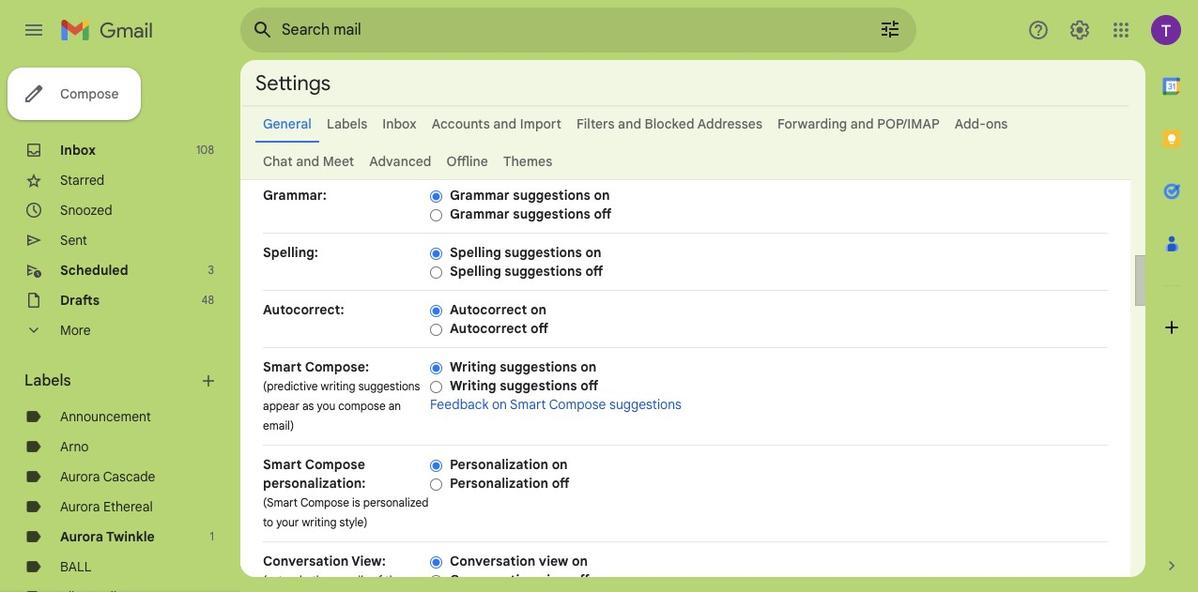 Task type: locate. For each thing, give the bounding box(es) containing it.
drafts
[[60, 292, 100, 309]]

autocorrect for autocorrect off
[[450, 320, 528, 337]]

1 aurora from the top
[[60, 469, 100, 486]]

0 vertical spatial view
[[539, 553, 569, 570]]

suggestions inside smart compose: (predictive writing suggestions appear as you compose an email)
[[359, 380, 420, 394]]

autocorrect down autocorrect on
[[450, 320, 528, 337]]

48
[[202, 293, 214, 307]]

1 vertical spatial grammar
[[450, 206, 510, 223]]

2 vertical spatial smart
[[263, 457, 302, 474]]

accounts
[[432, 116, 490, 132]]

tab list
[[1146, 60, 1199, 525]]

accounts and import
[[432, 116, 562, 132]]

off down conversation view on
[[572, 572, 590, 589]]

add-ons link
[[955, 116, 1009, 132]]

grammar for grammar suggestions off
[[450, 206, 510, 223]]

suggestions
[[513, 187, 591, 204], [513, 206, 591, 223], [505, 244, 582, 261], [505, 263, 582, 280], [500, 359, 578, 376], [500, 378, 578, 395], [359, 380, 420, 394], [610, 397, 682, 413]]

compose inside compose button
[[60, 86, 119, 102]]

2 personalization from the top
[[450, 475, 549, 492]]

compose
[[60, 86, 119, 102], [549, 397, 607, 413], [305, 457, 365, 474], [301, 496, 350, 510]]

aurora for aurora ethereal
[[60, 499, 100, 516]]

1 vertical spatial labels
[[24, 372, 71, 391]]

1 spelling from the top
[[450, 244, 502, 261]]

off down personalization on
[[552, 475, 570, 492]]

1 grammar from the top
[[450, 187, 510, 204]]

snoozed link
[[60, 202, 112, 219]]

1 vertical spatial aurora
[[60, 499, 100, 516]]

2 autocorrect from the top
[[450, 320, 528, 337]]

conversation down conversation view on
[[450, 572, 536, 589]]

smart up (predictive
[[263, 359, 302, 376]]

smart compose personalization: (smart compose is personalized to your writing style)
[[263, 457, 429, 530]]

writing right writing suggestions on option
[[450, 359, 497, 376]]

0 vertical spatial autocorrect
[[450, 302, 528, 319]]

view for off
[[539, 572, 569, 589]]

aurora cascade
[[60, 469, 155, 486]]

arno
[[60, 439, 89, 456]]

and left import
[[494, 116, 517, 132]]

of
[[372, 574, 383, 588]]

(smart
[[263, 496, 298, 510]]

on up conversation view off
[[572, 553, 588, 570]]

labels inside navigation
[[24, 372, 71, 391]]

is
[[352, 496, 360, 510]]

compose down the writing suggestions off
[[549, 397, 607, 413]]

compose down personalization:
[[301, 496, 350, 510]]

writing for writing suggestions off
[[450, 378, 497, 395]]

search mail image
[[246, 13, 280, 47]]

labels down more
[[24, 372, 71, 391]]

0 horizontal spatial labels
[[24, 372, 71, 391]]

2 writing from the top
[[450, 378, 497, 395]]

1 vertical spatial spelling
[[450, 263, 502, 280]]

1 vertical spatial personalization
[[450, 475, 549, 492]]

0 vertical spatial personalization
[[450, 457, 549, 474]]

scheduled link
[[60, 262, 128, 279]]

autocorrect:
[[263, 302, 344, 319]]

and left pop/imap
[[851, 116, 875, 132]]

view up conversation view off
[[539, 553, 569, 570]]

support image
[[1028, 19, 1051, 41]]

compose
[[339, 399, 386, 413]]

labels heading
[[24, 372, 199, 391]]

0 vertical spatial labels
[[327, 116, 368, 132]]

2 grammar from the top
[[450, 206, 510, 223]]

3 aurora from the top
[[60, 529, 103, 546]]

writing down compose:
[[321, 380, 356, 394]]

1 vertical spatial view
[[539, 572, 569, 589]]

1 vertical spatial writing
[[450, 378, 497, 395]]

grammar for grammar suggestions on
[[450, 187, 510, 204]]

spelling
[[450, 244, 502, 261], [450, 263, 502, 280]]

meet
[[323, 153, 354, 170]]

aurora ethereal
[[60, 499, 153, 516]]

inbox link
[[383, 116, 417, 132], [60, 142, 96, 159]]

inbox link up 'starred' link
[[60, 142, 96, 159]]

Conversation view on radio
[[430, 556, 443, 570]]

conversation for conversation view: (sets whether emails of the
[[263, 553, 349, 570]]

None search field
[[241, 8, 917, 53]]

Writing suggestions on radio
[[430, 362, 443, 376]]

personalized
[[363, 496, 429, 510]]

writing
[[321, 380, 356, 394], [302, 516, 337, 530]]

on down spelling suggestions off
[[531, 302, 547, 319]]

suggestions for writing suggestions on
[[500, 359, 578, 376]]

on down the writing suggestions off
[[492, 397, 507, 413]]

2 vertical spatial aurora
[[60, 529, 103, 546]]

2 aurora from the top
[[60, 499, 100, 516]]

autocorrect up the autocorrect off
[[450, 302, 528, 319]]

aurora twinkle link
[[60, 529, 155, 546]]

on up feedback on smart compose suggestions
[[581, 359, 597, 376]]

writing up feedback
[[450, 378, 497, 395]]

0 vertical spatial grammar
[[450, 187, 510, 204]]

1 personalization from the top
[[450, 457, 549, 474]]

grammar
[[450, 187, 510, 204], [450, 206, 510, 223]]

0 vertical spatial inbox
[[383, 116, 417, 132]]

Personalization on radio
[[430, 459, 443, 473]]

spelling for spelling suggestions off
[[450, 263, 502, 280]]

chat and meet link
[[263, 153, 354, 170]]

personalization down personalization on
[[450, 475, 549, 492]]

forwarding and pop/imap
[[778, 116, 940, 132]]

conversation up whether
[[263, 553, 349, 570]]

off down spelling suggestions on
[[586, 263, 604, 280]]

email)
[[263, 419, 294, 433]]

2 view from the top
[[539, 572, 569, 589]]

conversation inside conversation view: (sets whether emails of the
[[263, 553, 349, 570]]

0 horizontal spatial inbox
[[60, 142, 96, 159]]

labels up meet
[[327, 116, 368, 132]]

writing inside smart compose: (predictive writing suggestions appear as you compose an email)
[[321, 380, 356, 394]]

1 vertical spatial writing
[[302, 516, 337, 530]]

writing inside smart compose personalization: (smart compose is personalized to your writing style)
[[302, 516, 337, 530]]

smart inside smart compose: (predictive writing suggestions appear as you compose an email)
[[263, 359, 302, 376]]

spelling right the spelling suggestions off option
[[450, 263, 502, 280]]

off for grammar suggestions on
[[594, 206, 612, 223]]

on up personalization off
[[552, 457, 568, 474]]

and right filters
[[618, 116, 642, 132]]

Grammar suggestions off radio
[[430, 208, 443, 223]]

inbox up advanced 'link'
[[383, 116, 417, 132]]

filters
[[577, 116, 615, 132]]

1 vertical spatial autocorrect
[[450, 320, 528, 337]]

off down grammar suggestions on
[[594, 206, 612, 223]]

cascade
[[103, 469, 155, 486]]

1 vertical spatial inbox
[[60, 142, 96, 159]]

grammar suggestions on
[[450, 187, 610, 204]]

offline link
[[447, 153, 489, 170]]

grammar down offline
[[450, 187, 510, 204]]

spelling suggestions off
[[450, 263, 604, 280]]

more button
[[0, 316, 226, 346]]

aurora down "arno" link
[[60, 469, 100, 486]]

inbox link up advanced 'link'
[[383, 116, 417, 132]]

smart up personalization:
[[263, 457, 302, 474]]

compose down gmail "image"
[[60, 86, 119, 102]]

view down conversation view on
[[539, 572, 569, 589]]

conversation up conversation view off
[[450, 553, 536, 570]]

0 vertical spatial aurora
[[60, 469, 100, 486]]

smart down the writing suggestions off
[[510, 397, 546, 413]]

conversation for conversation view on
[[450, 553, 536, 570]]

and for chat
[[296, 153, 320, 170]]

1 writing from the top
[[450, 359, 497, 376]]

0 vertical spatial smart
[[263, 359, 302, 376]]

0 vertical spatial inbox link
[[383, 116, 417, 132]]

general
[[263, 116, 312, 132]]

inbox up 'starred' link
[[60, 142, 96, 159]]

on
[[594, 187, 610, 204], [586, 244, 602, 261], [531, 302, 547, 319], [581, 359, 597, 376], [492, 397, 507, 413], [552, 457, 568, 474], [572, 553, 588, 570]]

aurora up ball
[[60, 529, 103, 546]]

on down filters
[[594, 187, 610, 204]]

ball link
[[60, 559, 92, 576]]

0 vertical spatial writing
[[450, 359, 497, 376]]

view:
[[352, 553, 386, 570]]

general link
[[263, 116, 312, 132]]

appear
[[263, 399, 300, 413]]

0 horizontal spatial inbox link
[[60, 142, 96, 159]]

off for conversation view on
[[572, 572, 590, 589]]

off
[[594, 206, 612, 223], [586, 263, 604, 280], [531, 320, 549, 337], [581, 378, 599, 395], [552, 475, 570, 492], [572, 572, 590, 589]]

0 vertical spatial writing
[[321, 380, 356, 394]]

snoozed
[[60, 202, 112, 219]]

personalization
[[450, 457, 549, 474], [450, 475, 549, 492]]

personalization:
[[263, 475, 366, 492]]

1 autocorrect from the top
[[450, 302, 528, 319]]

ons
[[987, 116, 1009, 132]]

pop/imap
[[878, 116, 940, 132]]

writing right the your
[[302, 516, 337, 530]]

2 spelling from the top
[[450, 263, 502, 280]]

aurora up 'aurora twinkle' link
[[60, 499, 100, 516]]

1 view from the top
[[539, 553, 569, 570]]

writing
[[450, 359, 497, 376], [450, 378, 497, 395]]

style)
[[340, 516, 368, 530]]

inbox
[[383, 116, 417, 132], [60, 142, 96, 159]]

1 vertical spatial inbox link
[[60, 142, 96, 159]]

1 horizontal spatial labels
[[327, 116, 368, 132]]

1 horizontal spatial inbox
[[383, 116, 417, 132]]

drafts link
[[60, 292, 100, 309]]

smart for smart compose:
[[263, 359, 302, 376]]

Autocorrect on radio
[[430, 304, 443, 318]]

and right the chat
[[296, 153, 320, 170]]

view for on
[[539, 553, 569, 570]]

sent link
[[60, 232, 87, 249]]

view
[[539, 553, 569, 570], [539, 572, 569, 589]]

aurora
[[60, 469, 100, 486], [60, 499, 100, 516], [60, 529, 103, 546]]

grammar right grammar suggestions off radio
[[450, 206, 510, 223]]

1 horizontal spatial inbox link
[[383, 116, 417, 132]]

off up feedback on smart compose suggestions link
[[581, 378, 599, 395]]

smart
[[263, 359, 302, 376], [510, 397, 546, 413], [263, 457, 302, 474]]

compose button
[[8, 68, 141, 120]]

grammar:
[[263, 187, 327, 204]]

Personalization off radio
[[430, 478, 443, 492]]

smart inside smart compose personalization: (smart compose is personalized to your writing style)
[[263, 457, 302, 474]]

0 vertical spatial spelling
[[450, 244, 502, 261]]

feedback on smart compose suggestions
[[430, 397, 682, 413]]

Spelling suggestions off radio
[[430, 266, 443, 280]]

spelling right spelling suggestions on option
[[450, 244, 502, 261]]

emails
[[337, 574, 369, 588]]

personalization up personalization off
[[450, 457, 549, 474]]

autocorrect off
[[450, 320, 549, 337]]



Task type: vqa. For each thing, say whether or not it's contained in the screenshot.


Task type: describe. For each thing, give the bounding box(es) containing it.
labels for labels link
[[327, 116, 368, 132]]

ethereal
[[103, 499, 153, 516]]

suggestions for spelling suggestions on
[[505, 244, 582, 261]]

as
[[303, 399, 314, 413]]

filters and blocked addresses
[[577, 116, 763, 132]]

feedback
[[430, 397, 489, 413]]

add-
[[955, 116, 987, 132]]

twinkle
[[106, 529, 155, 546]]

sent
[[60, 232, 87, 249]]

Search mail text field
[[282, 21, 827, 39]]

spelling:
[[263, 244, 318, 261]]

autocorrect on
[[450, 302, 547, 319]]

on up spelling suggestions off
[[586, 244, 602, 261]]

announcement
[[60, 409, 151, 426]]

conversation for conversation view off
[[450, 572, 536, 589]]

autocorrect for autocorrect on
[[450, 302, 528, 319]]

off for spelling suggestions on
[[586, 263, 604, 280]]

announcement link
[[60, 409, 151, 426]]

ball
[[60, 559, 92, 576]]

conversation view on
[[450, 553, 588, 570]]

personalization for personalization on
[[450, 457, 549, 474]]

settings
[[256, 70, 331, 95]]

Conversation view off radio
[[430, 575, 443, 589]]

forwarding
[[778, 116, 848, 132]]

grammar suggestions off
[[450, 206, 612, 223]]

and for accounts
[[494, 116, 517, 132]]

arno link
[[60, 439, 89, 456]]

personalization off
[[450, 475, 570, 492]]

conversation view: (sets whether emails of the
[[263, 553, 402, 593]]

you
[[317, 399, 336, 413]]

Grammar suggestions on radio
[[430, 190, 443, 204]]

writing for writing suggestions on
[[450, 359, 497, 376]]

smart for smart compose personalization:
[[263, 457, 302, 474]]

1
[[210, 530, 214, 544]]

suggestions for spelling suggestions off
[[505, 263, 582, 280]]

aurora cascade link
[[60, 469, 155, 486]]

compose:
[[305, 359, 369, 376]]

aurora twinkle
[[60, 529, 155, 546]]

aurora ethereal link
[[60, 499, 153, 516]]

advanced link
[[369, 153, 432, 170]]

labels navigation
[[0, 60, 241, 593]]

aurora for aurora twinkle
[[60, 529, 103, 546]]

and for forwarding
[[851, 116, 875, 132]]

addresses
[[698, 116, 763, 132]]

compose up personalization:
[[305, 457, 365, 474]]

import
[[520, 116, 562, 132]]

advanced search options image
[[872, 10, 910, 48]]

108
[[196, 143, 214, 157]]

spelling for spelling suggestions on
[[450, 244, 502, 261]]

Autocorrect off radio
[[430, 323, 443, 337]]

and for filters
[[618, 116, 642, 132]]

advanced
[[369, 153, 432, 170]]

whether
[[291, 574, 334, 588]]

suggestions for writing suggestions off
[[500, 378, 578, 395]]

labels link
[[327, 116, 368, 132]]

conversation view off
[[450, 572, 590, 589]]

suggestions for grammar suggestions on
[[513, 187, 591, 204]]

smart compose: (predictive writing suggestions appear as you compose an email)
[[263, 359, 420, 433]]

to
[[263, 516, 274, 530]]

3
[[208, 263, 214, 277]]

main menu image
[[23, 19, 45, 41]]

spelling suggestions on
[[450, 244, 602, 261]]

settings image
[[1069, 19, 1092, 41]]

inbox inside labels navigation
[[60, 142, 96, 159]]

forwarding and pop/imap link
[[778, 116, 940, 132]]

chat
[[263, 153, 293, 170]]

writing suggestions on
[[450, 359, 597, 376]]

your
[[276, 516, 299, 530]]

chat and meet
[[263, 153, 354, 170]]

feedback on smart compose suggestions link
[[430, 397, 682, 413]]

personalization for personalization off
[[450, 475, 549, 492]]

aurora for aurora cascade
[[60, 469, 100, 486]]

offline
[[447, 153, 489, 170]]

add-ons
[[955, 116, 1009, 132]]

the
[[386, 574, 402, 588]]

filters and blocked addresses link
[[577, 116, 763, 132]]

gmail image
[[60, 11, 163, 49]]

Spelling suggestions on radio
[[430, 247, 443, 261]]

off for writing suggestions on
[[581, 378, 599, 395]]

Writing suggestions off radio
[[430, 380, 443, 394]]

starred
[[60, 172, 105, 189]]

an
[[389, 399, 401, 413]]

themes link
[[504, 153, 553, 170]]

1 vertical spatial smart
[[510, 397, 546, 413]]

themes
[[504, 153, 553, 170]]

suggestions for grammar suggestions off
[[513, 206, 591, 223]]

blocked
[[645, 116, 695, 132]]

labels for labels heading
[[24, 372, 71, 391]]

scheduled
[[60, 262, 128, 279]]

starred link
[[60, 172, 105, 189]]

personalization on
[[450, 457, 568, 474]]

off up writing suggestions on
[[531, 320, 549, 337]]

(predictive
[[263, 380, 318, 394]]

accounts and import link
[[432, 116, 562, 132]]

writing suggestions off
[[450, 378, 599, 395]]

more
[[60, 322, 91, 339]]



